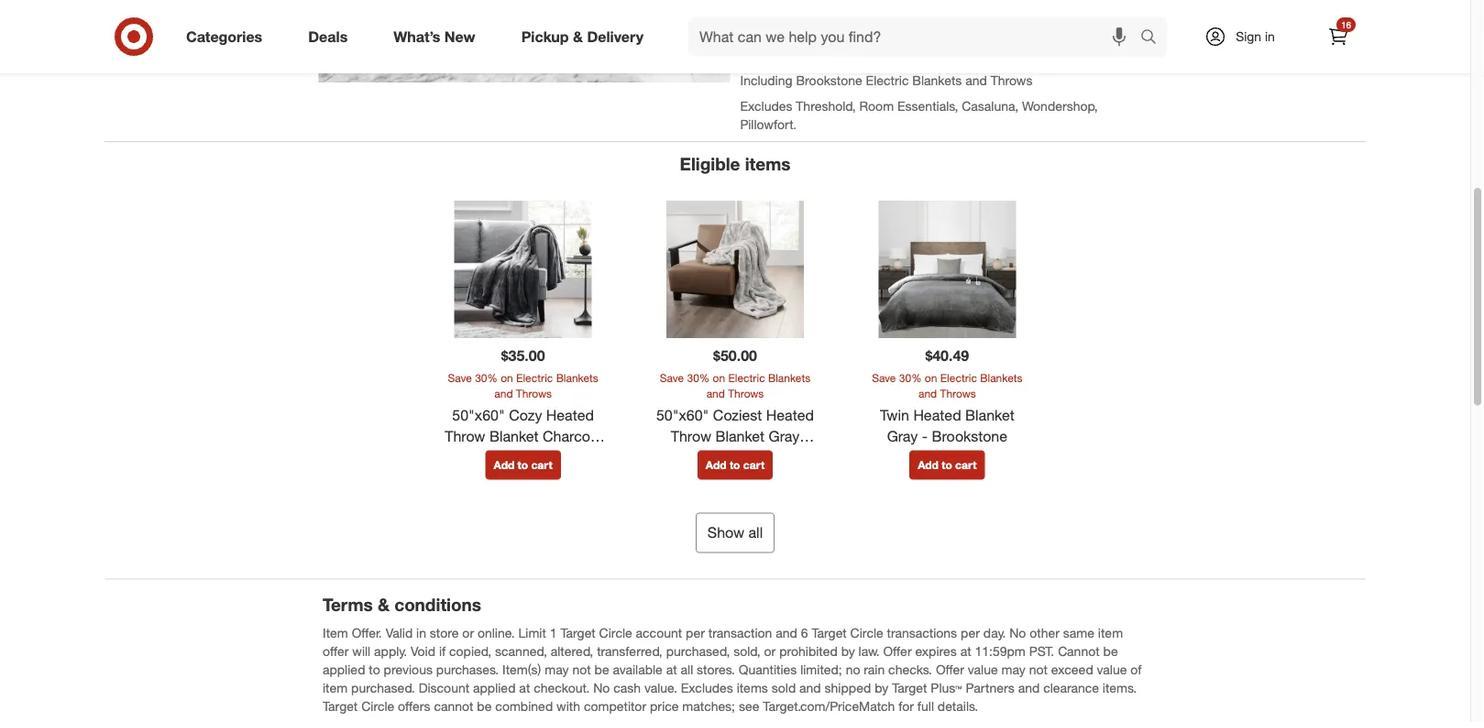 Task type: vqa. For each thing, say whether or not it's contained in the screenshot.


Task type: locate. For each thing, give the bounding box(es) containing it.
save inside $40.49 save 30% on electric blankets and throws twin heated blanket gray - brookstone
[[872, 371, 896, 385]]

excludes threshold, room essentials, casaluna, wondershop, pillowfort.
[[740, 98, 1102, 133]]

details 30% off electric blankets and throws including brookstone electric blankets and throws
[[740, 24, 1033, 89]]

throws down $40.49
[[940, 387, 976, 401]]

0 horizontal spatial add
[[494, 459, 515, 472]]

0 horizontal spatial value
[[968, 662, 998, 678]]

1 vertical spatial at
[[666, 662, 677, 678]]

no
[[1010, 625, 1026, 641], [594, 680, 610, 696]]

brookstone
[[796, 73, 863, 89], [932, 428, 1008, 445], [508, 449, 584, 466], [727, 449, 803, 466]]

exceed
[[1052, 662, 1094, 678]]

blankets inside $50.00 save 30% on electric blankets and throws 50"x60" coziest heated throw blanket gray marble - brookstone
[[768, 371, 811, 385]]

heated right coziest
[[766, 407, 814, 425]]

0 vertical spatial items
[[745, 153, 791, 174]]

pickup & delivery
[[521, 28, 644, 45]]

all right 'show' at bottom
[[749, 524, 763, 542]]

1 on from the left
[[501, 371, 513, 385]]

matches;
[[683, 698, 735, 714]]

may down 11:59pm at the bottom of the page
[[1002, 662, 1026, 678]]

0 horizontal spatial in
[[416, 625, 426, 641]]

-
[[922, 428, 928, 445], [498, 449, 504, 466], [718, 449, 723, 466]]

50"x60" inside the "$35.00 save 30% on electric blankets and throws 50"x60" cozy heated throw blanket charcoal gray - brookstone"
[[452, 407, 505, 425]]

$40.49 save 30% on electric blankets and throws twin heated blanket gray - brookstone
[[872, 347, 1023, 445]]

offer up plus™
[[936, 662, 965, 678]]

in right sign
[[1265, 28, 1275, 44]]

blanket inside the "$35.00 save 30% on electric blankets and throws 50"x60" cozy heated throw blanket charcoal gray - brookstone"
[[490, 428, 539, 445]]

new
[[445, 28, 476, 45]]

cart down charcoal
[[531, 459, 553, 472]]

target right 6
[[812, 625, 847, 641]]

add to cart down $40.49 save 30% on electric blankets and throws twin heated blanket gray - brookstone at right
[[918, 459, 977, 472]]

electric up the room
[[866, 73, 909, 89]]

add to cart button down coziest
[[698, 451, 773, 480]]

brookstone down charcoal
[[508, 449, 584, 466]]

to down cozy
[[518, 459, 528, 472]]

3 save from the left
[[872, 371, 896, 385]]

and up cozy
[[495, 387, 513, 401]]

1 horizontal spatial circle
[[599, 625, 632, 641]]

all inside terms & conditions item offer. valid in store or online. limit 1 target circle account per transaction and 6 target circle transactions per day. no other same item offer will apply. void if copied, scanned, altered, transferred, purchased, sold, or prohibited by law. offer expires at 11:59pm pst. cannot be applied to previous purchases. item(s) may not be available at all stores. quantities limited; no rain checks. offer value may not exceed value of item purchased. discount applied at checkout. no cash value. excludes items sold and shipped by target plus™ partners and clearance items. target circle offers cannot be combined with competitor price matches; see target.com/pricematch for full details.
[[681, 662, 693, 678]]

per left day.
[[961, 625, 980, 641]]

blankets inside the "$35.00 save 30% on electric blankets and throws 50"x60" cozy heated throw blanket charcoal gray - brookstone"
[[556, 371, 599, 385]]

1 horizontal spatial add to cart
[[706, 459, 765, 472]]

0 vertical spatial be
[[1104, 643, 1118, 659]]

not down pst. at bottom
[[1030, 662, 1048, 678]]

0 vertical spatial all
[[749, 524, 763, 542]]

1 throw from the left
[[445, 428, 486, 445]]

and up the casaluna,
[[966, 73, 987, 89]]

0 vertical spatial at
[[961, 643, 972, 659]]

to down $40.49 save 30% on electric blankets and throws twin heated blanket gray - brookstone at right
[[942, 459, 953, 472]]

electric inside $50.00 save 30% on electric blankets and throws 50"x60" coziest heated throw blanket gray marble - brookstone
[[728, 371, 765, 385]]

items up see
[[737, 680, 768, 696]]

1 horizontal spatial may
[[1002, 662, 1026, 678]]

excludes inside 'excludes threshold, room essentials, casaluna, wondershop, pillowfort.'
[[740, 98, 793, 114]]

in up void
[[416, 625, 426, 641]]

2 cart from the left
[[743, 459, 765, 472]]

throw inside $50.00 save 30% on electric blankets and throws 50"x60" coziest heated throw blanket gray marble - brookstone
[[671, 428, 712, 445]]

2 horizontal spatial save
[[872, 371, 896, 385]]

1 horizontal spatial gray
[[769, 428, 800, 445]]

value
[[968, 662, 998, 678], [1097, 662, 1127, 678]]

in inside terms & conditions item offer. valid in store or online. limit 1 target circle account per transaction and 6 target circle transactions per day. no other same item offer will apply. void if copied, scanned, altered, transferred, purchased, sold, or prohibited by law. offer expires at 11:59pm pst. cannot be applied to previous purchases. item(s) may not be available at all stores. quantities limited; no rain checks. offer value may not exceed value of item purchased. discount applied at checkout. no cash value. excludes items sold and shipped by target plus™ partners and clearance items. target circle offers cannot be combined with competitor price matches; see target.com/pricematch for full details.
[[416, 625, 426, 641]]

blanket inside $40.49 save 30% on electric blankets and throws twin heated blanket gray - brookstone
[[966, 407, 1015, 425]]

$35.00
[[501, 347, 545, 365]]

1
[[550, 625, 557, 641]]

heated
[[546, 407, 594, 425], [766, 407, 814, 425], [914, 407, 962, 425]]

2 heated from the left
[[766, 407, 814, 425]]

excludes up pillowfort.
[[740, 98, 793, 114]]

1 horizontal spatial on
[[713, 371, 725, 385]]

add to cart button down cozy
[[486, 451, 561, 480]]

casaluna,
[[962, 98, 1019, 114]]

2 horizontal spatial be
[[1104, 643, 1118, 659]]

3 add to cart from the left
[[918, 459, 977, 472]]

1 vertical spatial by
[[875, 680, 889, 696]]

blanket down cozy
[[490, 428, 539, 445]]

may up checkout.
[[545, 662, 569, 678]]

altered,
[[551, 643, 594, 659]]

in
[[1265, 28, 1275, 44], [416, 625, 426, 641]]

on down $35.00
[[501, 371, 513, 385]]

2 horizontal spatial add to cart button
[[910, 451, 985, 480]]

excludes inside terms & conditions item offer. valid in store or online. limit 1 target circle account per transaction and 6 target circle transactions per day. no other same item offer will apply. void if copied, scanned, altered, transferred, purchased, sold, or prohibited by law. offer expires at 11:59pm pst. cannot be applied to previous purchases. item(s) may not be available at all stores. quantities limited; no rain checks. offer value may not exceed value of item purchased. discount applied at checkout. no cash value. excludes items sold and shipped by target plus™ partners and clearance items. target circle offers cannot be combined with competitor price matches; see target.com/pricematch for full details.
[[681, 680, 733, 696]]

1 horizontal spatial per
[[961, 625, 980, 641]]

1 add to cart button from the left
[[486, 451, 561, 480]]

blankets
[[835, 54, 885, 70], [913, 73, 962, 89], [556, 371, 599, 385], [768, 371, 811, 385], [981, 371, 1023, 385]]

0 horizontal spatial circle
[[361, 698, 395, 714]]

heated inside the "$35.00 save 30% on electric blankets and throws 50"x60" cozy heated throw blanket charcoal gray - brookstone"
[[546, 407, 594, 425]]

3 cart from the left
[[956, 459, 977, 472]]

per up purchased,
[[686, 625, 705, 641]]

save inside the "$35.00 save 30% on electric blankets and throws 50"x60" cozy heated throw blanket charcoal gray - brookstone"
[[448, 371, 472, 385]]

0 horizontal spatial heated
[[546, 407, 594, 425]]

throws
[[914, 54, 956, 70], [991, 73, 1033, 89], [516, 387, 552, 401], [728, 387, 764, 401], [940, 387, 976, 401]]

1 vertical spatial items
[[737, 680, 768, 696]]

& inside terms & conditions item offer. valid in store or online. limit 1 target circle account per transaction and 6 target circle transactions per day. no other same item offer will apply. void if copied, scanned, altered, transferred, purchased, sold, or prohibited by law. offer expires at 11:59pm pst. cannot be applied to previous purchases. item(s) may not be available at all stores. quantities limited; no rain checks. offer value may not exceed value of item purchased. discount applied at checkout. no cash value. excludes items sold and shipped by target plus™ partners and clearance items. target circle offers cannot be combined with competitor price matches; see target.com/pricematch for full details.
[[378, 595, 390, 616]]

applied down "offer"
[[323, 662, 365, 678]]

1 vertical spatial excludes
[[681, 680, 733, 696]]

to for gray
[[730, 459, 740, 472]]

by up no
[[842, 643, 855, 659]]

eligible items
[[680, 153, 791, 174]]

0 horizontal spatial applied
[[323, 662, 365, 678]]

1 horizontal spatial add to cart button
[[698, 451, 773, 480]]

at right the expires
[[961, 643, 972, 659]]

0 vertical spatial &
[[573, 28, 583, 45]]

2 add from the left
[[706, 459, 727, 472]]

sold
[[772, 680, 796, 696]]

delivery
[[587, 28, 644, 45]]

add down cozy
[[494, 459, 515, 472]]

2 horizontal spatial add
[[918, 459, 939, 472]]

0 horizontal spatial on
[[501, 371, 513, 385]]

1 add from the left
[[494, 459, 515, 472]]

1 may from the left
[[545, 662, 569, 678]]

0 horizontal spatial throw
[[445, 428, 486, 445]]

0 horizontal spatial save
[[448, 371, 472, 385]]

add to cart button for gray
[[486, 451, 561, 480]]

to right the 'marble' in the bottom of the page
[[730, 459, 740, 472]]

1 horizontal spatial in
[[1265, 28, 1275, 44]]

may
[[545, 662, 569, 678], [1002, 662, 1026, 678]]

blanket inside $50.00 save 30% on electric blankets and throws 50"x60" coziest heated throw blanket gray marble - brookstone
[[716, 428, 765, 445]]

on down $40.49
[[925, 371, 938, 385]]

cart
[[531, 459, 553, 472], [743, 459, 765, 472], [956, 459, 977, 472]]

3 add from the left
[[918, 459, 939, 472]]

electric down $35.00
[[516, 371, 553, 385]]

not
[[573, 662, 591, 678], [1030, 662, 1048, 678]]

twin
[[880, 407, 910, 425]]

excludes up the matches;
[[681, 680, 733, 696]]

2 horizontal spatial add to cart
[[918, 459, 977, 472]]

2 horizontal spatial gray
[[887, 428, 918, 445]]

stores.
[[697, 662, 735, 678]]

no up competitor
[[594, 680, 610, 696]]

& up valid on the left bottom
[[378, 595, 390, 616]]

with
[[557, 698, 580, 714]]

target down purchased.
[[323, 698, 358, 714]]

1 cart from the left
[[531, 459, 553, 472]]

0 horizontal spatial gray
[[463, 449, 494, 466]]

electric inside the "$35.00 save 30% on electric blankets and throws 50"x60" cozy heated throw blanket charcoal gray - brookstone"
[[516, 371, 553, 385]]

purchased,
[[666, 643, 730, 659]]

1 horizontal spatial be
[[595, 662, 610, 678]]

cart for brookstone
[[956, 459, 977, 472]]

0 horizontal spatial 50"x60"
[[452, 407, 505, 425]]

0 horizontal spatial not
[[573, 662, 591, 678]]

items down pillowfort.
[[745, 153, 791, 174]]

to
[[518, 459, 528, 472], [730, 459, 740, 472], [942, 459, 953, 472], [369, 662, 380, 678]]

1 50"x60" from the left
[[452, 407, 505, 425]]

categories
[[186, 28, 262, 45]]

blanket down $40.49
[[966, 407, 1015, 425]]

1 horizontal spatial add
[[706, 459, 727, 472]]

pst.
[[1029, 643, 1055, 659]]

1 horizontal spatial item
[[1098, 625, 1123, 641]]

3 on from the left
[[925, 371, 938, 385]]

1 horizontal spatial all
[[749, 524, 763, 542]]

on inside $50.00 save 30% on electric blankets and throws 50"x60" coziest heated throw blanket gray marble - brookstone
[[713, 371, 725, 385]]

blankets inside $40.49 save 30% on electric blankets and throws twin heated blanket gray - brookstone
[[981, 371, 1023, 385]]

and up coziest
[[707, 387, 725, 401]]

offer.
[[352, 625, 382, 641]]

0 vertical spatial by
[[842, 643, 855, 659]]

30% inside the "$35.00 save 30% on electric blankets and throws 50"x60" cozy heated throw blanket charcoal gray - brookstone"
[[475, 371, 498, 385]]

throw for marble
[[671, 428, 712, 445]]

1 horizontal spatial no
[[1010, 625, 1026, 641]]

2 horizontal spatial -
[[922, 428, 928, 445]]

including
[[740, 73, 793, 89]]

valid
[[386, 625, 413, 641]]

0 horizontal spatial -
[[498, 449, 504, 466]]

blanket down coziest
[[716, 428, 765, 445]]

throws for twin heated blanket gray - brookstone
[[940, 387, 976, 401]]

cozy
[[509, 407, 542, 425]]

1 horizontal spatial value
[[1097, 662, 1127, 678]]

cannot
[[1058, 643, 1100, 659]]

see
[[739, 698, 760, 714]]

store
[[430, 625, 459, 641]]

1 horizontal spatial at
[[666, 662, 677, 678]]

2 horizontal spatial circle
[[851, 625, 884, 641]]

item right the same
[[1098, 625, 1123, 641]]

2 throw from the left
[[671, 428, 712, 445]]

2 horizontal spatial on
[[925, 371, 938, 385]]

and down $40.49
[[919, 387, 937, 401]]

2 add to cart from the left
[[706, 459, 765, 472]]

offer
[[884, 643, 912, 659], [936, 662, 965, 678]]

applied down purchases.
[[473, 680, 516, 696]]

16 link
[[1319, 17, 1359, 57]]

at up combined
[[519, 680, 530, 696]]

add to cart button
[[486, 451, 561, 480], [698, 451, 773, 480], [910, 451, 985, 480]]

$50.00 save 30% on electric blankets and throws 50"x60" coziest heated throw blanket gray marble - brookstone
[[656, 347, 814, 466]]

throws up the casaluna,
[[991, 73, 1033, 89]]

1 vertical spatial in
[[416, 625, 426, 641]]

50"x60" for 50"x60" coziest heated throw blanket gray marble - brookstone
[[656, 407, 709, 425]]

electric
[[789, 54, 832, 70], [866, 73, 909, 89], [516, 371, 553, 385], [728, 371, 765, 385], [941, 371, 977, 385]]

0 horizontal spatial per
[[686, 625, 705, 641]]

excludes
[[740, 98, 793, 114], [681, 680, 733, 696]]

electric inside $40.49 save 30% on electric blankets and throws twin heated blanket gray - brookstone
[[941, 371, 977, 385]]

1 vertical spatial &
[[378, 595, 390, 616]]

limited;
[[801, 662, 843, 678]]

and inside the "$35.00 save 30% on electric blankets and throws 50"x60" cozy heated throw blanket charcoal gray - brookstone"
[[495, 387, 513, 401]]

0 horizontal spatial excludes
[[681, 680, 733, 696]]

cannot
[[434, 698, 474, 714]]

cart down coziest
[[743, 459, 765, 472]]

1 vertical spatial no
[[594, 680, 610, 696]]

2 horizontal spatial heated
[[914, 407, 962, 425]]

cart down $40.49 save 30% on electric blankets and throws twin heated blanket gray - brookstone at right
[[956, 459, 977, 472]]

throw
[[445, 428, 486, 445], [671, 428, 712, 445]]

1 horizontal spatial &
[[573, 28, 583, 45]]

target up 'altered,'
[[561, 625, 596, 641]]

rain
[[864, 662, 885, 678]]

or
[[463, 625, 474, 641], [764, 643, 776, 659]]

0 horizontal spatial cart
[[531, 459, 553, 472]]

all down purchased,
[[681, 662, 693, 678]]

circle up law.
[[851, 625, 884, 641]]

electric down $40.49
[[941, 371, 977, 385]]

applied
[[323, 662, 365, 678], [473, 680, 516, 696]]

be
[[1104, 643, 1118, 659], [595, 662, 610, 678], [477, 698, 492, 714]]

on down $50.00
[[713, 371, 725, 385]]

1 horizontal spatial excludes
[[740, 98, 793, 114]]

expires
[[916, 643, 957, 659]]

brookstone inside the "$35.00 save 30% on electric blankets and throws 50"x60" cozy heated throw blanket charcoal gray - brookstone"
[[508, 449, 584, 466]]

0 vertical spatial applied
[[323, 662, 365, 678]]

throws up cozy
[[516, 387, 552, 401]]

brookstone inside $50.00 save 30% on electric blankets and throws 50"x60" coziest heated throw blanket gray marble - brookstone
[[727, 449, 803, 466]]

heated right twin
[[914, 407, 962, 425]]

0 vertical spatial excludes
[[740, 98, 793, 114]]

add for gray
[[494, 459, 515, 472]]

1 horizontal spatial -
[[718, 449, 723, 466]]

30% for twin heated blanket gray - brookstone
[[899, 371, 922, 385]]

target
[[561, 625, 596, 641], [812, 625, 847, 641], [892, 680, 927, 696], [323, 698, 358, 714]]

0 horizontal spatial add to cart button
[[486, 451, 561, 480]]

circle up transferred,
[[599, 625, 632, 641]]

for
[[899, 698, 914, 714]]

value up partners
[[968, 662, 998, 678]]

throws inside the "$35.00 save 30% on electric blankets and throws 50"x60" cozy heated throw blanket charcoal gray - brookstone"
[[516, 387, 552, 401]]

electric for $35.00
[[516, 371, 553, 385]]

1 vertical spatial or
[[764, 643, 776, 659]]

1 horizontal spatial throw
[[671, 428, 712, 445]]

prohibited
[[780, 643, 838, 659]]

2 horizontal spatial blanket
[[966, 407, 1015, 425]]

1 horizontal spatial offer
[[936, 662, 965, 678]]

0 vertical spatial item
[[1098, 625, 1123, 641]]

of
[[1131, 662, 1142, 678]]

no right day.
[[1010, 625, 1026, 641]]

electric down $50.00
[[728, 371, 765, 385]]

sold,
[[734, 643, 761, 659]]

same
[[1064, 625, 1095, 641]]

show
[[708, 524, 745, 542]]

1 horizontal spatial by
[[875, 680, 889, 696]]

sign
[[1236, 28, 1262, 44]]

- inside $40.49 save 30% on electric blankets and throws twin heated blanket gray - brookstone
[[922, 428, 928, 445]]

30% for 50"x60" coziest heated throw blanket gray marble - brookstone
[[687, 371, 710, 385]]

0 vertical spatial no
[[1010, 625, 1026, 641]]

threshold,
[[796, 98, 856, 114]]

heated up charcoal
[[546, 407, 594, 425]]

and down limited;
[[800, 680, 821, 696]]

$35.00 save 30% on electric blankets and throws 50"x60" cozy heated throw blanket charcoal gray - brookstone
[[445, 347, 602, 466]]

50"x60" left cozy
[[452, 407, 505, 425]]

1 horizontal spatial not
[[1030, 662, 1048, 678]]

add to cart down coziest
[[706, 459, 765, 472]]

2 horizontal spatial at
[[961, 643, 972, 659]]

gray
[[769, 428, 800, 445], [887, 428, 918, 445], [463, 449, 494, 466]]

marble
[[668, 449, 713, 466]]

item(s)
[[503, 662, 541, 678]]

throws up coziest
[[728, 387, 764, 401]]

1 horizontal spatial cart
[[743, 459, 765, 472]]

item down "offer"
[[323, 680, 348, 696]]

0 horizontal spatial offer
[[884, 643, 912, 659]]

1 save from the left
[[448, 371, 472, 385]]

on inside $40.49 save 30% on electric blankets and throws twin heated blanket gray - brookstone
[[925, 371, 938, 385]]

1 horizontal spatial 50"x60"
[[656, 407, 709, 425]]

other
[[1030, 625, 1060, 641]]

30% inside $50.00 save 30% on electric blankets and throws 50"x60" coziest heated throw blanket gray marble - brookstone
[[687, 371, 710, 385]]

add to cart down cozy
[[494, 459, 553, 472]]

to up purchased.
[[369, 662, 380, 678]]

0 horizontal spatial blanket
[[490, 428, 539, 445]]

1 horizontal spatial heated
[[766, 407, 814, 425]]

3 heated from the left
[[914, 407, 962, 425]]

at up value.
[[666, 662, 677, 678]]

0 horizontal spatial add to cart
[[494, 459, 553, 472]]

add to cart button for marble
[[698, 451, 773, 480]]

1 heated from the left
[[546, 407, 594, 425]]

brookstone inside details 30% off electric blankets and throws including brookstone electric blankets and throws
[[796, 73, 863, 89]]

items inside terms & conditions item offer. valid in store or online. limit 1 target circle account per transaction and 6 target circle transactions per day. no other same item offer will apply. void if copied, scanned, altered, transferred, purchased, sold, or prohibited by law. offer expires at 11:59pm pst. cannot be applied to previous purchases. item(s) may not be available at all stores. quantities limited; no rain checks. offer value may not exceed value of item purchased. discount applied at checkout. no cash value. excludes items sold and shipped by target plus™ partners and clearance items. target circle offers cannot be combined with competitor price matches; see target.com/pricematch for full details.
[[737, 680, 768, 696]]

0 horizontal spatial all
[[681, 662, 693, 678]]

50"x60" up the 'marble' in the bottom of the page
[[656, 407, 709, 425]]

item
[[1098, 625, 1123, 641], [323, 680, 348, 696]]

blankets for 50"x60" coziest heated throw blanket gray marble - brookstone
[[768, 371, 811, 385]]

save for 50"x60" coziest heated throw blanket gray marble - brookstone
[[660, 371, 684, 385]]

0 horizontal spatial may
[[545, 662, 569, 678]]

heated inside $50.00 save 30% on electric blankets and throws 50"x60" coziest heated throw blanket gray marble - brookstone
[[766, 407, 814, 425]]

charcoal
[[543, 428, 602, 445]]

0 horizontal spatial &
[[378, 595, 390, 616]]

throw inside the "$35.00 save 30% on electric blankets and throws 50"x60" cozy heated throw blanket charcoal gray - brookstone"
[[445, 428, 486, 445]]

value up items.
[[1097, 662, 1127, 678]]

account
[[636, 625, 682, 641]]

1 horizontal spatial applied
[[473, 680, 516, 696]]

on for $50.00
[[713, 371, 725, 385]]

or up quantities
[[764, 643, 776, 659]]

2 on from the left
[[713, 371, 725, 385]]

1 horizontal spatial blanket
[[716, 428, 765, 445]]

heated inside $40.49 save 30% on electric blankets and throws twin heated blanket gray - brookstone
[[914, 407, 962, 425]]

0 vertical spatial offer
[[884, 643, 912, 659]]

add to cart button down $40.49 save 30% on electric blankets and throws twin heated blanket gray - brookstone at right
[[910, 451, 985, 480]]

2 horizontal spatial cart
[[956, 459, 977, 472]]

and left 6
[[776, 625, 798, 641]]

2 add to cart button from the left
[[698, 451, 773, 480]]

offers
[[398, 698, 431, 714]]

& right pickup
[[573, 28, 583, 45]]

1 per from the left
[[686, 625, 705, 641]]

1 value from the left
[[968, 662, 998, 678]]

save inside $50.00 save 30% on electric blankets and throws 50"x60" coziest heated throw blanket gray marble - brookstone
[[660, 371, 684, 385]]

not down 'altered,'
[[573, 662, 591, 678]]

throws inside $50.00 save 30% on electric blankets and throws 50"x60" coziest heated throw blanket gray marble - brookstone
[[728, 387, 764, 401]]

add down coziest
[[706, 459, 727, 472]]

throws inside $40.49 save 30% on electric blankets and throws twin heated blanket gray - brookstone
[[940, 387, 976, 401]]

1 vertical spatial all
[[681, 662, 693, 678]]

add down $40.49 save 30% on electric blankets and throws twin heated blanket gray - brookstone at right
[[918, 459, 939, 472]]

brookstone down coziest
[[727, 449, 803, 466]]

1 horizontal spatial save
[[660, 371, 684, 385]]

1 add to cart from the left
[[494, 459, 553, 472]]

on inside the "$35.00 save 30% on electric blankets and throws 50"x60" cozy heated throw blanket charcoal gray - brookstone"
[[501, 371, 513, 385]]

30%
[[740, 54, 767, 70], [475, 371, 498, 385], [687, 371, 710, 385], [899, 371, 922, 385]]

50"x60" inside $50.00 save 30% on electric blankets and throws 50"x60" coziest heated throw blanket gray marble - brookstone
[[656, 407, 709, 425]]

on
[[501, 371, 513, 385], [713, 371, 725, 385], [925, 371, 938, 385]]

circle down purchased.
[[361, 698, 395, 714]]

brookstone up threshold,
[[796, 73, 863, 89]]

2 save from the left
[[660, 371, 684, 385]]

by down "rain"
[[875, 680, 889, 696]]

1 vertical spatial item
[[323, 680, 348, 696]]

law.
[[859, 643, 880, 659]]

- inside $50.00 save 30% on electric blankets and throws 50"x60" coziest heated throw blanket gray marble - brookstone
[[718, 449, 723, 466]]

2 vertical spatial be
[[477, 698, 492, 714]]

brookstone down $40.49
[[932, 428, 1008, 445]]

1 vertical spatial offer
[[936, 662, 965, 678]]

and inside $40.49 save 30% on electric blankets and throws twin heated blanket gray - brookstone
[[919, 387, 937, 401]]

30% inside $40.49 save 30% on electric blankets and throws twin heated blanket gray - brookstone
[[899, 371, 922, 385]]

2 50"x60" from the left
[[656, 407, 709, 425]]

0 horizontal spatial at
[[519, 680, 530, 696]]

or up 'copied,' on the left
[[463, 625, 474, 641]]

offer up the checks.
[[884, 643, 912, 659]]

- inside the "$35.00 save 30% on electric blankets and throws 50"x60" cozy heated throw blanket charcoal gray - brookstone"
[[498, 449, 504, 466]]

16
[[1341, 19, 1352, 30]]

0 horizontal spatial no
[[594, 680, 610, 696]]

0 horizontal spatial by
[[842, 643, 855, 659]]

0 vertical spatial or
[[463, 625, 474, 641]]



Task type: describe. For each thing, give the bounding box(es) containing it.
copied,
[[449, 643, 492, 659]]

will
[[352, 643, 371, 659]]

What can we help you find? suggestions appear below search field
[[689, 17, 1145, 57]]

gray inside $40.49 save 30% on electric blankets and throws twin heated blanket gray - brookstone
[[887, 428, 918, 445]]

no
[[846, 662, 861, 678]]

off
[[771, 54, 785, 70]]

30% inside details 30% off electric blankets and throws including brookstone electric blankets and throws
[[740, 54, 767, 70]]

eligible
[[680, 153, 740, 174]]

apply.
[[374, 643, 407, 659]]

0 vertical spatial in
[[1265, 28, 1275, 44]]

1 vertical spatial applied
[[473, 680, 516, 696]]

- for 50"x60" coziest heated throw blanket gray marble - brookstone
[[718, 449, 723, 466]]

- for 50"x60" cozy heated throw blanket charcoal gray - brookstone
[[498, 449, 504, 466]]

throws up essentials, on the right top of the page
[[914, 54, 956, 70]]

throws for 50"x60" coziest heated throw blanket gray marble - brookstone
[[728, 387, 764, 401]]

checkout.
[[534, 680, 590, 696]]

0 horizontal spatial be
[[477, 698, 492, 714]]

add to cart for marble
[[706, 459, 765, 472]]

essentials,
[[898, 98, 959, 114]]

$50.00
[[714, 347, 757, 365]]

1 not from the left
[[573, 662, 591, 678]]

terms
[[323, 595, 373, 616]]

if
[[439, 643, 446, 659]]

sign in
[[1236, 28, 1275, 44]]

item
[[323, 625, 348, 641]]

heated for gray
[[766, 407, 814, 425]]

scanned,
[[495, 643, 547, 659]]

price
[[650, 698, 679, 714]]

purchased.
[[351, 680, 415, 696]]

and inside $50.00 save 30% on electric blankets and throws 50"x60" coziest heated throw blanket gray marble - brookstone
[[707, 387, 725, 401]]

cart for charcoal
[[531, 459, 553, 472]]

2 may from the left
[[1002, 662, 1026, 678]]

transactions
[[887, 625, 957, 641]]

online.
[[478, 625, 515, 641]]

combined
[[496, 698, 553, 714]]

1 vertical spatial be
[[595, 662, 610, 678]]

categories link
[[171, 17, 285, 57]]

coziest
[[713, 407, 762, 425]]

blankets for twin heated blanket gray - brookstone
[[981, 371, 1023, 385]]

terms & conditions item offer. valid in store or online. limit 1 target circle account per transaction and 6 target circle transactions per day. no other same item offer will apply. void if copied, scanned, altered, transferred, purchased, sold, or prohibited by law. offer expires at 11:59pm pst. cannot be applied to previous purchases. item(s) may not be available at all stores. quantities limited; no rain checks. offer value may not exceed value of item purchased. discount applied at checkout. no cash value. excludes items sold and shipped by target plus™ partners and clearance items. target circle offers cannot be combined with competitor price matches; see target.com/pricematch for full details.
[[323, 595, 1146, 714]]

available
[[613, 662, 663, 678]]

previous
[[384, 662, 433, 678]]

plus™
[[931, 680, 962, 696]]

deals
[[308, 28, 348, 45]]

gray inside $50.00 save 30% on electric blankets and throws 50"x60" coziest heated throw blanket gray marble - brookstone
[[769, 428, 800, 445]]

heated for charcoal
[[546, 407, 594, 425]]

search
[[1133, 29, 1177, 47]]

show all
[[708, 524, 763, 542]]

shipped
[[825, 680, 871, 696]]

details.
[[938, 698, 979, 714]]

$40.49
[[926, 347, 970, 365]]

to inside terms & conditions item offer. valid in store or online. limit 1 target circle account per transaction and 6 target circle transactions per day. no other same item offer will apply. void if copied, scanned, altered, transferred, purchased, sold, or prohibited by law. offer expires at 11:59pm pst. cannot be applied to previous purchases. item(s) may not be available at all stores. quantities limited; no rain checks. offer value may not exceed value of item purchased. discount applied at checkout. no cash value. excludes items sold and shipped by target plus™ partners and clearance items. target circle offers cannot be combined with competitor price matches; see target.com/pricematch for full details.
[[369, 662, 380, 678]]

details
[[740, 24, 798, 45]]

partners
[[966, 680, 1015, 696]]

room
[[860, 98, 894, 114]]

full
[[918, 698, 934, 714]]

clearance
[[1044, 680, 1099, 696]]

on for $40.49
[[925, 371, 938, 385]]

electric for $40.49
[[941, 371, 977, 385]]

what's new
[[394, 28, 476, 45]]

brookstone inside $40.49 save 30% on electric blankets and throws twin heated blanket gray - brookstone
[[932, 428, 1008, 445]]

0 horizontal spatial or
[[463, 625, 474, 641]]

& for terms
[[378, 595, 390, 616]]

save for 50"x60" cozy heated throw blanket charcoal gray - brookstone
[[448, 371, 472, 385]]

2 value from the left
[[1097, 662, 1127, 678]]

3 add to cart button from the left
[[910, 451, 985, 480]]

2 not from the left
[[1030, 662, 1048, 678]]

transaction
[[709, 625, 772, 641]]

gray inside the "$35.00 save 30% on electric blankets and throws 50"x60" cozy heated throw blanket charcoal gray - brookstone"
[[463, 449, 494, 466]]

cash
[[614, 680, 641, 696]]

competitor
[[584, 698, 647, 714]]

save for twin heated blanket gray - brookstone
[[872, 371, 896, 385]]

on for $35.00
[[501, 371, 513, 385]]

1 horizontal spatial or
[[764, 643, 776, 659]]

discount
[[419, 680, 470, 696]]

0 horizontal spatial item
[[323, 680, 348, 696]]

items.
[[1103, 680, 1137, 696]]

blankets for 50"x60" cozy heated throw blanket charcoal gray - brookstone
[[556, 371, 599, 385]]

what's
[[394, 28, 441, 45]]

11:59pm
[[975, 643, 1026, 659]]

cart for gray
[[743, 459, 765, 472]]

offer
[[323, 643, 349, 659]]

and right partners
[[1018, 680, 1040, 696]]

pickup & delivery link
[[506, 17, 667, 57]]

limit
[[519, 625, 546, 641]]

& for pickup
[[573, 28, 583, 45]]

wondershop,
[[1022, 98, 1098, 114]]

day.
[[984, 625, 1006, 641]]

pickup
[[521, 28, 569, 45]]

target down the checks.
[[892, 680, 927, 696]]

throw for gray
[[445, 428, 486, 445]]

6
[[801, 625, 808, 641]]

show all link
[[696, 513, 775, 554]]

to for charcoal
[[518, 459, 528, 472]]

add for marble
[[706, 459, 727, 472]]

target.com/pricematch
[[763, 698, 895, 714]]

2 per from the left
[[961, 625, 980, 641]]

search button
[[1133, 17, 1177, 61]]

throws for 50"x60" cozy heated throw blanket charcoal gray - brookstone
[[516, 387, 552, 401]]

checks.
[[889, 662, 933, 678]]

add to cart for gray
[[494, 459, 553, 472]]

purchases.
[[436, 662, 499, 678]]

and up the room
[[888, 54, 910, 70]]

electric right off
[[789, 54, 832, 70]]

blanket for 50"x60" cozy heated throw blanket charcoal gray - brookstone
[[490, 428, 539, 445]]

value.
[[645, 680, 678, 696]]

pillowfort.
[[740, 117, 797, 133]]

transferred,
[[597, 643, 663, 659]]

50"x60" for 50"x60" cozy heated throw blanket charcoal gray - brookstone
[[452, 407, 505, 425]]

to for brookstone
[[942, 459, 953, 472]]

electric for $50.00
[[728, 371, 765, 385]]

2 vertical spatial at
[[519, 680, 530, 696]]

blanket for 50"x60" coziest heated throw blanket gray marble - brookstone
[[716, 428, 765, 445]]

quantities
[[739, 662, 797, 678]]

what's new link
[[378, 17, 499, 57]]

30% for 50"x60" cozy heated throw blanket charcoal gray - brookstone
[[475, 371, 498, 385]]



